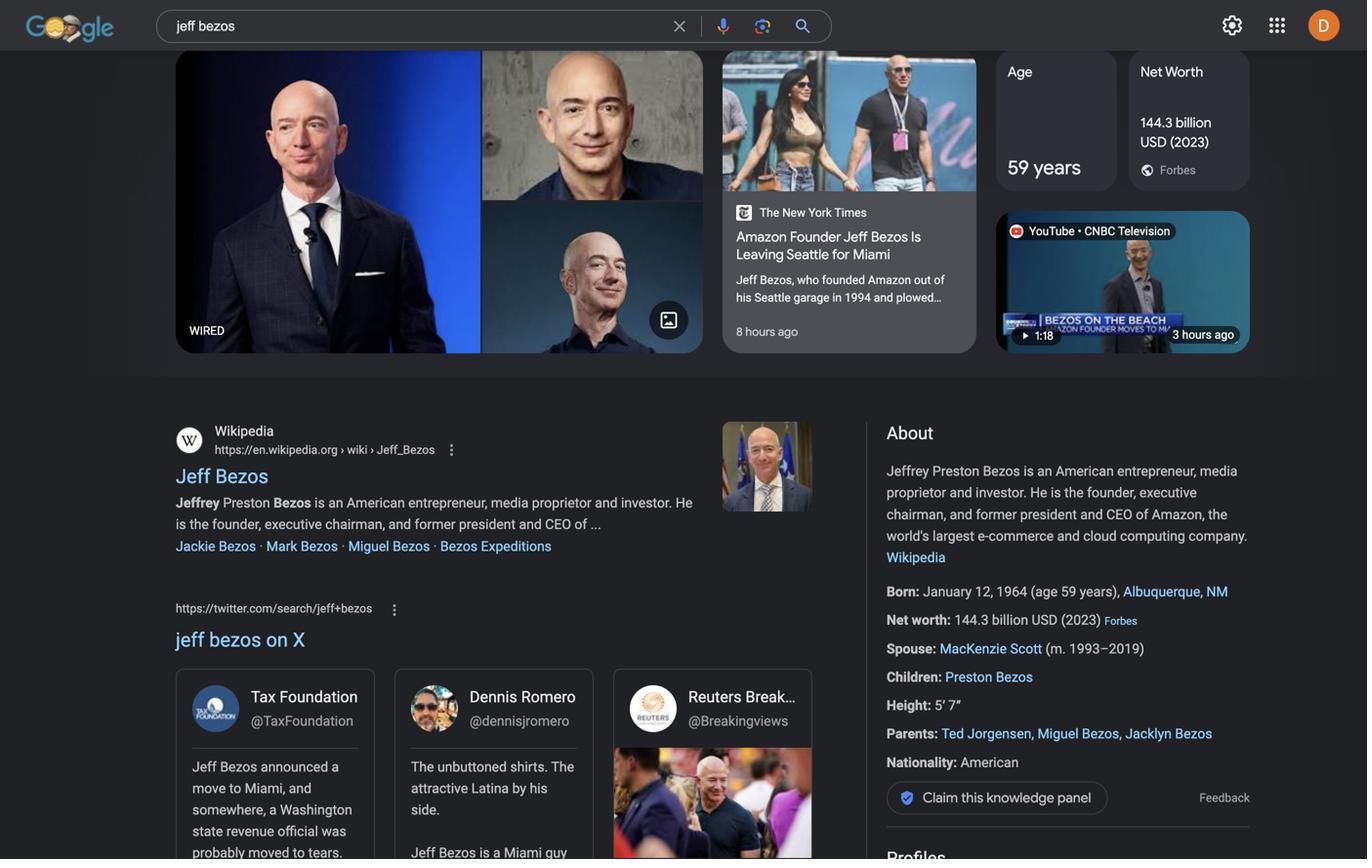 Task type: locate. For each thing, give the bounding box(es) containing it.
1 vertical spatial usd
[[1032, 613, 1058, 629]]

media
[[1201, 464, 1238, 480], [491, 495, 529, 512]]

proprietor inside is an american entrepreneur, media proprietor and investor. he is the founder, executive chairman, and former president and ceo of ...
[[532, 495, 592, 512]]

2 · from the left
[[342, 539, 345, 555]]

miguel right jorgensen
[[1038, 727, 1079, 743]]

moved
[[248, 846, 290, 860]]

0 vertical spatial miguel
[[349, 539, 390, 555]]

0 vertical spatial into
[[829, 309, 848, 322]]

media inside jeffrey preston bezos is an american entrepreneur, media proprietor and investor. he is the founder, executive chairman, and former president and ceo of amazon, the world's largest e-commerce and cloud computing company. wikipedia
[[1201, 464, 1238, 480]]

0 horizontal spatial miami
[[504, 846, 542, 860]]

1 horizontal spatial chairman,
[[887, 507, 947, 523]]

: for children
[[939, 670, 943, 686]]

amazon up plowed
[[868, 274, 912, 287]]

miami inside amazon founder jeff bezos is leaving seattle for miami jeff bezos, who founded amazon out of his seattle garage in 1994 and plowed billions of dollars into transforming the city into a tech...
[[854, 246, 891, 264]]

: down january
[[948, 613, 952, 629]]

executive
[[1140, 485, 1198, 501], [265, 517, 322, 533]]

preston inside jeffrey preston bezos is an american entrepreneur, media proprietor and investor. he is the founder, executive chairman, and former president and ceo of amazon, the world's largest e-commerce and cloud computing company. wikipedia
[[933, 464, 980, 480]]

1 vertical spatial 144.3 billion
[[955, 613, 1029, 629]]

state
[[192, 824, 223, 840]]

1 vertical spatial miguel
[[1038, 727, 1079, 743]]

net up 144.3 billion usd (2023)
[[1141, 64, 1163, 81]]

media up 'expeditions'
[[491, 495, 529, 512]]

miguel bezos link
[[349, 539, 430, 555], [1038, 727, 1120, 743]]

founder, down jeffrey preston bezos
[[212, 517, 261, 533]]

former inside jeffrey preston bezos is an american entrepreneur, media proprietor and investor. he is the founder, executive chairman, and former president and ceo of amazon, the world's largest e-commerce and cloud computing company. wikipedia
[[976, 507, 1017, 523]]

president up commerce
[[1021, 507, 1078, 523]]

a down billions
[[759, 326, 766, 340]]

0 vertical spatial (2023)
[[1171, 134, 1210, 152]]

jeff
[[844, 229, 868, 246], [737, 274, 758, 287], [176, 466, 211, 489], [192, 760, 217, 776], [411, 846, 436, 860]]

worth inside the featured results section
[[1166, 64, 1204, 81]]

, left jacklyn
[[1120, 727, 1123, 743]]

jeff up move
[[192, 760, 217, 776]]

hours right 3
[[1183, 328, 1212, 342]]

ago right 3
[[1215, 328, 1235, 342]]

0 horizontal spatial american
[[347, 495, 405, 512]]

0 horizontal spatial media
[[491, 495, 529, 512]]

(2023) down the 59 years),
[[1062, 613, 1102, 629]]

0 horizontal spatial his
[[530, 781, 548, 797]]

and inside amazon founder jeff bezos is leaving seattle for miami jeff bezos, who founded amazon out of his seattle garage in 1994 and plowed billions of dollars into transforming the city into a tech...
[[874, 291, 894, 305]]

investor. inside jeffrey preston bezos is an american entrepreneur, media proprietor and investor. he is the founder, executive chairman, and former president and ceo of amazon, the world's largest e-commerce and cloud computing company. wikipedia
[[976, 485, 1028, 501]]

(2023) inside 144.3 billion usd (2023)
[[1171, 134, 1210, 152]]

1 horizontal spatial ceo
[[1107, 507, 1133, 523]]

ceo up cloud
[[1107, 507, 1133, 523]]

into down billions
[[737, 326, 756, 340]]

(2023) down net worth
[[1171, 134, 1210, 152]]

0 vertical spatial american
[[1056, 464, 1115, 480]]

the inside amazon founder jeff bezos is leaving seattle for miami jeff bezos, who founded amazon out of his seattle garage in 1994 and plowed billions of dollars into transforming the city into a tech...
[[922, 309, 938, 322]]

of ...
[[575, 517, 602, 533]]

usd inside about section
[[1032, 613, 1058, 629]]

mark
[[267, 539, 297, 555]]

of right out
[[934, 274, 945, 287]]

the inside is an american entrepreneur, media proprietor and investor. he is the founder, executive chairman, and former president and ceo of ...
[[190, 517, 209, 533]]

1 › from the left
[[341, 444, 344, 457]]

: left ted
[[935, 727, 939, 743]]

: for spouse
[[933, 641, 937, 657]]

0 vertical spatial 144.3 billion
[[1141, 114, 1212, 132]]

the for the unbuttoned shirts. the attractive latina by his side. jeff bezos is a miami 
[[411, 760, 434, 776]]

worth down january
[[912, 613, 948, 629]]

0 horizontal spatial ago
[[778, 325, 799, 340]]

is down latina
[[480, 846, 490, 860]]

1 horizontal spatial ›
[[371, 444, 374, 457]]

television
[[1119, 225, 1171, 238]]

wikipedia down world's
[[887, 550, 946, 566]]

seattle up who
[[787, 246, 830, 264]]

, up knowledge
[[1032, 727, 1035, 743]]

144.3 billion usd (2023)
[[1141, 114, 1212, 152]]

0 horizontal spatial he
[[676, 495, 693, 512]]

ago down dollars
[[778, 325, 799, 340]]

wikipedia link
[[887, 550, 946, 566]]

his inside "the unbuttoned shirts. the attractive latina by his side. jeff bezos is a miami"
[[530, 781, 548, 797]]

2 horizontal spatial ‎
[[441, 539, 441, 555]]

parents : ted jorgensen , miguel bezos , jacklyn bezos
[[887, 727, 1213, 743]]

1 horizontal spatial miguel bezos link
[[1038, 727, 1120, 743]]

0 horizontal spatial worth
[[912, 613, 948, 629]]

: for height
[[928, 698, 932, 714]]

0 horizontal spatial net
[[887, 613, 909, 629]]

2 vertical spatial amazon
[[868, 274, 912, 287]]

1 vertical spatial (2023)
[[1062, 613, 1102, 629]]

0 horizontal spatial forbes
[[1105, 616, 1138, 628]]

amazon right chairman
[[314, 11, 364, 27]]

an down about heading
[[1038, 464, 1053, 480]]

jeff bezos steps down as ceo—and shows amazon is a cloud company now | wired image
[[176, 49, 481, 354]]

usd down net worth
[[1141, 134, 1167, 152]]

(2023) inside about section
[[1062, 613, 1102, 629]]

forbes down 144.3 billion usd (2023)
[[1161, 164, 1197, 177]]

1 horizontal spatial ‎
[[348, 539, 349, 555]]

knowledge
[[987, 790, 1055, 807]]

tax
[[251, 688, 276, 707]]

amazon founder jeff bezos is leaving seattle for miami heading
[[737, 229, 963, 264]]

0 vertical spatial an
[[1038, 464, 1053, 480]]

2 ‎ from the left
[[348, 539, 349, 555]]

0 vertical spatial usd
[[1141, 134, 1167, 152]]

the left new
[[760, 206, 780, 220]]

new
[[783, 206, 806, 220]]

feedback
[[1200, 792, 1251, 806]]

bezos inside jeff bezos announced a move to miami, and somewhere, a washington state revenue official was probably moved to te
[[220, 760, 257, 776]]

0 horizontal spatial wikipedia
[[215, 424, 274, 440]]

1 horizontal spatial he
[[1031, 485, 1048, 501]]

the up attractive
[[411, 760, 434, 776]]

1 horizontal spatial usd
[[1141, 134, 1167, 152]]

·
[[260, 539, 263, 555], [342, 539, 345, 555], [434, 539, 437, 555]]

miguel
[[349, 539, 390, 555], [1038, 727, 1079, 743]]

miguel bezos link up panel
[[1038, 727, 1120, 743]]

0 horizontal spatial founder,
[[212, 517, 261, 533]]

he up commerce
[[1031, 485, 1048, 501]]

forbes inside the featured results section
[[1161, 164, 1197, 177]]

none text field containing https://en.wikipedia.org
[[215, 442, 435, 459]]

and inside jeff bezos announced a move to miami, and somewhere, a washington state revenue official was probably moved to te
[[289, 781, 312, 797]]

the
[[922, 309, 938, 322], [1065, 485, 1084, 501], [1209, 507, 1228, 523], [190, 517, 209, 533]]

144.3 billion inside the featured results section
[[1141, 114, 1212, 132]]

for
[[832, 246, 850, 264]]

144.3 billion inside about section
[[955, 613, 1029, 629]]

parents
[[887, 727, 935, 743]]

founder, up cloud
[[1088, 485, 1137, 501]]

0 horizontal spatial proprietor
[[532, 495, 592, 512]]

1 vertical spatial american
[[347, 495, 405, 512]]

1 vertical spatial miami
[[504, 846, 542, 860]]

0 vertical spatial worth
[[1166, 64, 1204, 81]]

0 horizontal spatial usd
[[1032, 613, 1058, 629]]

1 horizontal spatial forbes
[[1161, 164, 1197, 177]]

net
[[1141, 64, 1163, 81], [887, 613, 909, 629]]

None search field
[[0, 0, 832, 47]]

he inside is an american entrepreneur, media proprietor and investor. he is the founder, executive chairman, and former president and ceo of ...
[[676, 495, 693, 512]]

jeff down the leaving
[[737, 274, 758, 287]]

jeffrey for jeffrey preston bezos is an american entrepreneur, media proprietor and investor. he is the founder, executive chairman, and former president and ceo of amazon, the world's largest e-commerce and cloud computing company. wikipedia
[[887, 464, 930, 480]]

former up e-
[[976, 507, 1017, 523]]

net down born
[[887, 613, 909, 629]]

· left "mark"
[[260, 539, 263, 555]]

e-
[[978, 528, 989, 545]]

1 horizontal spatial hours
[[1183, 328, 1212, 342]]

miami right for
[[854, 246, 891, 264]]

1 horizontal spatial net
[[1141, 64, 1163, 81]]

1 horizontal spatial into
[[829, 309, 848, 322]]

miguel bezos link down is an american entrepreneur, media proprietor and investor. he is the founder, executive chairman, and former president and ceo of ...
[[349, 539, 430, 555]]

bezos
[[209, 629, 261, 652]]

wikipedia inside jeffrey preston bezos is an american entrepreneur, media proprietor and investor. he is the founder, executive chairman, and former president and ceo of amazon, the world's largest e-commerce and cloud computing company. wikipedia
[[887, 550, 946, 566]]

tab list
[[176, 0, 1251, 31]]

chairman, inside is an american entrepreneur, media proprietor and investor. he is the founder, executive chairman, and former president and ceo of ...
[[326, 517, 385, 533]]

0 horizontal spatial ceo
[[545, 517, 572, 533]]

proprietor up 'of ...'
[[532, 495, 592, 512]]

1 horizontal spatial miami
[[854, 246, 891, 264]]

: up "5′"
[[939, 670, 943, 686]]

about section
[[867, 416, 1251, 860]]

youtube • cnbc television
[[1030, 225, 1171, 238]]

a down latina
[[493, 846, 501, 860]]

former
[[976, 507, 1017, 523], [415, 517, 456, 533]]

jeff bezos image
[[483, 202, 703, 354]]

an inside jeffrey preston bezos is an american entrepreneur, media proprietor and investor. he is the founder, executive chairman, and former president and ceo of amazon, the world's largest e-commerce and cloud computing company. wikipedia
[[1038, 464, 1053, 480]]

bezos expeditions link
[[441, 539, 552, 555]]

is an american entrepreneur, media proprietor and investor. he is the founder, executive chairman, and former president and ceo of ...
[[176, 495, 693, 533]]

about
[[887, 424, 934, 444]]

: left "5′"
[[928, 698, 932, 714]]

his
[[737, 291, 752, 305], [530, 781, 548, 797]]

· right mark bezos link
[[342, 539, 345, 555]]

worth up 144.3 billion usd (2023)
[[1166, 64, 1204, 81]]

this
[[962, 790, 984, 807]]

0 horizontal spatial ‎
[[267, 539, 267, 555]]

1 horizontal spatial ·
[[342, 539, 345, 555]]

0 horizontal spatial hours
[[746, 325, 776, 340]]

the inside section
[[760, 206, 780, 220]]

‎
[[267, 539, 267, 555], [348, 539, 349, 555], [441, 539, 441, 555]]

3 hours ago
[[1173, 328, 1235, 342]]

hours for 8
[[746, 325, 776, 340]]

0 horizontal spatial the
[[411, 760, 434, 776]]

born
[[887, 584, 916, 601]]

1 horizontal spatial ago
[[1215, 328, 1235, 342]]

0 horizontal spatial amazon
[[314, 11, 364, 27]]

1 , from the left
[[1032, 727, 1035, 743]]

‎ down is an american entrepreneur, media proprietor and investor. he is the founder, executive chairman, and former president and ceo of ...
[[441, 539, 441, 555]]

1 vertical spatial amazon
[[737, 229, 787, 246]]

of up the tech...
[[777, 309, 788, 322]]

usd down (age
[[1032, 613, 1058, 629]]

the up company.
[[1209, 507, 1228, 523]]

jeff down side.
[[411, 846, 436, 860]]

0 horizontal spatial miguel
[[349, 539, 390, 555]]

heading
[[887, 848, 1251, 860]]

jeffrey down about at the right
[[887, 464, 930, 480]]

hours down billions
[[746, 325, 776, 340]]

0 vertical spatial executive
[[1140, 485, 1198, 501]]

into down in on the top right of the page
[[829, 309, 848, 322]]

1 vertical spatial an
[[329, 495, 344, 512]]

1 horizontal spatial jeffrey
[[887, 464, 930, 480]]

featured results section
[[82, 49, 1344, 401]]

he left the jeff bezos from en.wikipedia.org image
[[676, 495, 693, 512]]

1 horizontal spatial proprietor
[[887, 485, 947, 501]]

5′
[[935, 698, 945, 714]]

› right wiki
[[371, 444, 374, 457]]

0 horizontal spatial chairman,
[[326, 517, 385, 533]]

preston for jeffrey preston bezos
[[223, 495, 270, 512]]

shirts.
[[510, 760, 548, 776]]

spouse : mackenzie scott (m. 1993–2019)
[[887, 641, 1145, 657]]

1 horizontal spatial former
[[976, 507, 1017, 523]]

preston down mackenzie
[[946, 670, 993, 686]]

3 ‎ from the left
[[441, 539, 441, 555]]

former up bezos expeditions link
[[415, 517, 456, 533]]

wiki
[[347, 444, 368, 457]]

1 vertical spatial net
[[887, 613, 909, 629]]

‎ down jeffrey preston bezos
[[267, 539, 267, 555]]

executive up amazon,
[[1140, 485, 1198, 501]]

miami inside "the unbuttoned shirts. the attractive latina by his side. jeff bezos is a miami"
[[504, 846, 542, 860]]

hours for 3
[[1183, 328, 1212, 342]]

1 horizontal spatial media
[[1201, 464, 1238, 480]]

›
[[341, 444, 344, 457], [371, 444, 374, 457]]

president up bezos expeditions link
[[459, 517, 516, 533]]

investor. inside is an american entrepreneur, media proprietor and investor. he is the founder, executive chairman, and former president and ceo of ...
[[621, 495, 673, 512]]

american inside is an american entrepreneur, media proprietor and investor. he is the founder, executive chairman, and former president and ceo of ...
[[347, 495, 405, 512]]

1 vertical spatial his
[[530, 781, 548, 797]]

0 vertical spatial miguel bezos link
[[349, 539, 430, 555]]

1 horizontal spatial wikipedia
[[887, 550, 946, 566]]

foundation
[[280, 688, 358, 707]]

2 vertical spatial preston
[[946, 670, 993, 686]]

0 vertical spatial jeffrey
[[887, 464, 930, 480]]

mackenzie
[[940, 641, 1007, 657]]

wikipedia https://en.wikipedia.org › wiki › jeff_bezos
[[215, 424, 435, 457]]

1 horizontal spatial investor.
[[976, 485, 1028, 501]]

1 vertical spatial into
[[737, 326, 756, 340]]

an
[[1038, 464, 1053, 480], [329, 495, 344, 512]]

net for net worth
[[1141, 64, 1163, 81]]

entrepreneur, up amazon,
[[1118, 464, 1197, 480]]

forbes link
[[1105, 616, 1138, 628]]

miami down by
[[504, 846, 542, 860]]

1 horizontal spatial entrepreneur,
[[1118, 464, 1197, 480]]

the unbuttoned shirts. the attractive latina by his side. jeff bezos is a miami 
[[411, 760, 575, 860]]

1 vertical spatial executive
[[265, 517, 322, 533]]

net inside the featured results section
[[1141, 64, 1163, 81]]

ceo
[[1107, 507, 1133, 523], [545, 517, 572, 533]]

bezos
[[871, 229, 908, 246], [983, 464, 1021, 480], [215, 466, 269, 489], [274, 495, 311, 512], [219, 539, 256, 555], [301, 539, 338, 555], [393, 539, 430, 555], [441, 539, 478, 555], [996, 670, 1034, 686], [1083, 727, 1120, 743], [1176, 727, 1213, 743], [220, 760, 257, 776], [439, 846, 476, 860]]

ceo left 'of ...'
[[545, 517, 572, 533]]

net inside about section
[[887, 613, 909, 629]]

reuters
[[689, 688, 742, 707]]

executive up mark bezos link
[[265, 517, 322, 533]]

worth inside about section
[[912, 613, 948, 629]]

miami
[[854, 246, 891, 264], [504, 846, 542, 860]]

youtube
[[1030, 225, 1075, 238]]

1 vertical spatial forbes
[[1105, 616, 1138, 628]]

bezos inside jeffrey preston bezos is an american entrepreneur, media proprietor and investor. he is the founder, executive chairman, and former president and ceo of amazon, the world's largest e-commerce and cloud computing company. wikipedia
[[983, 464, 1021, 480]]

his up billions
[[737, 291, 752, 305]]

2 horizontal spatial american
[[1056, 464, 1115, 480]]

forbes up 1993–2019)
[[1105, 616, 1138, 628]]

0 vertical spatial forbes
[[1161, 164, 1197, 177]]

› left wiki
[[341, 444, 344, 457]]

the right 'shirts.' in the left of the page
[[552, 760, 575, 776]]

: down ted
[[954, 755, 958, 771]]

entrepreneur, up bezos expeditions link
[[409, 495, 488, 512]]

jorgensen
[[968, 727, 1032, 743]]

0 vertical spatial wikipedia
[[215, 424, 274, 440]]

2 horizontal spatial amazon
[[868, 274, 912, 287]]

1 ‎ from the left
[[267, 539, 267, 555]]

@taxfoundation
[[251, 714, 354, 730]]

1 vertical spatial media
[[491, 495, 529, 512]]

height : 5′ 7″
[[887, 698, 961, 714]]

proprietor up world's
[[887, 485, 947, 501]]

founder
[[790, 229, 842, 246]]

jeffrey inside jeffrey preston bezos is an american entrepreneur, media proprietor and investor. he is the founder, executive chairman, and former president and ceo of amazon, the world's largest e-commerce and cloud computing company. wikipedia
[[887, 464, 930, 480]]

american inside jeffrey preston bezos is an american entrepreneur, media proprietor and investor. he is the founder, executive chairman, and former president and ceo of amazon, the world's largest e-commerce and cloud computing company. wikipedia
[[1056, 464, 1115, 480]]

· down is an american entrepreneur, media proprietor and investor. he is the founder, executive chairman, and former president and ceo of ...
[[434, 539, 437, 555]]

0 vertical spatial miami
[[854, 246, 891, 264]]

seattle down bezos,
[[755, 291, 791, 305]]

albuquerque,
[[1124, 584, 1204, 601]]

0 horizontal spatial an
[[329, 495, 344, 512]]

144.3 billion down net worth
[[1141, 114, 1212, 132]]

founder, inside jeffrey preston bezos is an american entrepreneur, media proprietor and investor. he is the founder, executive chairman, and former president and ceo of amazon, the world's largest e-commerce and cloud computing company. wikipedia
[[1088, 485, 1137, 501]]

amazon down new
[[737, 229, 787, 246]]

he inside jeffrey preston bezos is an american entrepreneur, media proprietor and investor. he is the founder, executive chairman, and former president and ceo of amazon, the world's largest e-commerce and cloud computing company. wikipedia
[[1031, 485, 1048, 501]]

favicon for website that hosts the video image
[[1011, 226, 1023, 237]]

president inside jeffrey preston bezos is an american entrepreneur, media proprietor and investor. he is the founder, executive chairman, and former president and ceo of amazon, the world's largest e-commerce and cloud computing company. wikipedia
[[1021, 507, 1078, 523]]

founder, inside is an american entrepreneur, media proprietor and investor. he is the founder, executive chairman, and former president and ceo of ...
[[212, 517, 261, 533]]

0 horizontal spatial jeffrey
[[176, 495, 220, 512]]

ceo inside is an american entrepreneur, media proprietor and investor. he is the founder, executive chairman, and former president and ceo of ...
[[545, 517, 572, 533]]

an up jackie bezos · ‎ mark bezos · ‎ miguel bezos · ‎ bezos expeditions
[[329, 495, 344, 512]]

x
[[293, 629, 305, 652]]

0 horizontal spatial ·
[[260, 539, 263, 555]]

american up jackie bezos · ‎ mark bezos · ‎ miguel bezos · ‎ bezos expeditions
[[347, 495, 405, 512]]

0 horizontal spatial ,
[[1032, 727, 1035, 743]]

1 horizontal spatial founder,
[[1088, 485, 1137, 501]]

1 vertical spatial founder,
[[212, 517, 261, 533]]

: up children
[[933, 641, 937, 657]]

preston for jeffrey preston bezos is an american entrepreneur, media proprietor and investor. he is the founder, executive chairman, and former president and ceo of amazon, the world's largest e-commerce and cloud computing company. wikipedia
[[933, 464, 980, 480]]

chairman, inside jeffrey preston bezos is an american entrepreneur, media proprietor and investor. he is the founder, executive chairman, and former president and ceo of amazon, the world's largest e-commerce and cloud computing company. wikipedia
[[887, 507, 947, 523]]

1 vertical spatial entrepreneur,
[[409, 495, 488, 512]]

to down "official"
[[293, 846, 305, 860]]

0 vertical spatial preston
[[933, 464, 980, 480]]

https://twitter.com/search/jeff+bezos
[[176, 602, 372, 616]]

0 horizontal spatial to
[[229, 781, 241, 797]]

amazon
[[314, 11, 364, 27], [737, 229, 787, 246], [868, 274, 912, 287]]

unbuttoned
[[438, 760, 507, 776]]

0 vertical spatial net
[[1141, 64, 1163, 81]]

his right by
[[530, 781, 548, 797]]

wikipedia up https://en.wikipedia.org
[[215, 424, 274, 440]]

bezos inside amazon founder jeff bezos is leaving seattle for miami jeff bezos, who founded amazon out of his seattle garage in 1994 and plowed billions of dollars into transforming the city into a tech...
[[871, 229, 908, 246]]

is down about heading
[[1024, 464, 1035, 480]]

0 horizontal spatial 144.3 billion
[[955, 613, 1029, 629]]

the up jackie
[[190, 517, 209, 533]]

0 horizontal spatial (2023)
[[1062, 613, 1102, 629]]

ted
[[942, 727, 965, 743]]

0 vertical spatial founder,
[[1088, 485, 1137, 501]]

1 horizontal spatial worth
[[1166, 64, 1204, 81]]

1 vertical spatial jeffrey
[[176, 495, 220, 512]]

chairman, up world's
[[887, 507, 947, 523]]

out
[[915, 274, 932, 287]]

0 vertical spatial his
[[737, 291, 752, 305]]

to
[[229, 781, 241, 797], [293, 846, 305, 860]]

› wiki › Jeff_Bezos text field
[[338, 444, 435, 457]]

scott
[[1011, 641, 1043, 657]]

expeditions
[[481, 539, 552, 555]]

media up amazon,
[[1201, 464, 1238, 480]]

1 horizontal spatial 144.3 billion
[[1141, 114, 1212, 132]]

the up cloud
[[1065, 485, 1084, 501]]

claim this knowledge panel link
[[887, 782, 1108, 815]]

0 vertical spatial amazon
[[314, 11, 364, 27]]

0 horizontal spatial investor.
[[621, 495, 673, 512]]

1 vertical spatial worth
[[912, 613, 948, 629]]

american down ted jorgensen link
[[961, 755, 1019, 771]]

net for net worth : 144.3 billion usd (2023) forbes
[[887, 613, 909, 629]]

: left january
[[916, 584, 920, 601]]

jeffrey down jeff bezos
[[176, 495, 220, 512]]

1 vertical spatial preston
[[223, 495, 270, 512]]

1 vertical spatial wikipedia
[[887, 550, 946, 566]]

(2023)
[[1171, 134, 1210, 152], [1062, 613, 1102, 629]]

the left "city"
[[922, 309, 938, 322]]

chairman, up jackie bezos · ‎ mark bezos · ‎ miguel bezos · ‎ bezos expeditions
[[326, 517, 385, 533]]

preston down jeff bezos
[[223, 495, 270, 512]]

nationality : american
[[887, 755, 1019, 771]]

to up somewhere,
[[229, 781, 241, 797]]

None text field
[[215, 442, 435, 459]]

announced
[[261, 760, 328, 776]]

2 › from the left
[[371, 444, 374, 457]]



Task type: vqa. For each thing, say whether or not it's contained in the screenshot.
Why is the United Nations still so misunderstood? image
no



Task type: describe. For each thing, give the bounding box(es) containing it.
: for parents
[[935, 727, 939, 743]]

1 horizontal spatial to
[[293, 846, 305, 860]]

2 , from the left
[[1120, 727, 1123, 743]]

of inside jeffrey preston bezos is an american entrepreneur, media proprietor and investor. he is the founder, executive chairman, and former president and ceo of amazon, the world's largest e-commerce and cloud computing company. wikipedia
[[1137, 507, 1149, 523]]

jeff bezos announced a move to miami, and somewhere, a washington state revenue official was probably moved to te
[[192, 760, 352, 860]]

0 horizontal spatial miguel bezos link
[[349, 539, 430, 555]]

somewhere,
[[192, 803, 266, 819]]

•
[[1078, 225, 1082, 238]]

(age
[[1031, 584, 1058, 601]]

ceo inside jeffrey preston bezos is an american entrepreneur, media proprietor and investor. he is the founder, executive chairman, and former president and ceo of amazon, the world's largest e-commerce and cloud computing company. wikipedia
[[1107, 507, 1133, 523]]

commerce
[[989, 528, 1054, 545]]

on
[[266, 629, 288, 652]]

dennis romero @dennisjromero
[[470, 688, 576, 730]]

jeffrey preston bezos
[[176, 495, 311, 512]]

official
[[278, 824, 318, 840]]

of right chairman
[[298, 11, 310, 27]]

claim
[[923, 790, 958, 807]]

search by image image
[[753, 17, 773, 36]]

president inside is an american entrepreneur, media proprietor and investor. he is the founder, executive chairman, and former president and ceo of ...
[[459, 517, 516, 533]]

59 years),
[[1062, 584, 1121, 601]]

washington
[[280, 803, 352, 819]]

a inside "the unbuttoned shirts. the attractive latina by his side. jeff bezos is a miami"
[[493, 846, 501, 860]]

plowed
[[897, 291, 934, 305]]

usd inside 144.3 billion usd (2023)
[[1141, 134, 1167, 152]]

former inside is an american entrepreneur, media proprietor and investor. he is the founder, executive chairman, and former president and ceo of ...
[[415, 517, 456, 533]]

nm
[[1207, 584, 1229, 601]]

media inside is an american entrepreneur, media proprietor and investor. he is the founder, executive chairman, and former president and ceo of ...
[[491, 495, 529, 512]]

7″
[[949, 698, 961, 714]]

mackenzie scott link
[[940, 641, 1043, 657]]

search by voice image
[[714, 17, 734, 36]]

about heading
[[887, 422, 1251, 446]]

a right announced on the left bottom of the page
[[332, 760, 339, 776]]

ago for 3 hours ago
[[1215, 328, 1235, 342]]

is up mark bezos link
[[315, 495, 325, 512]]

https://en.wikipedia.org
[[215, 444, 338, 457]]

1993–2019)
[[1070, 641, 1145, 657]]

jeff bezos on x
[[176, 629, 305, 652]]

in
[[833, 291, 842, 305]]

american for nationality : american
[[961, 755, 1019, 771]]

dollars
[[790, 309, 826, 322]]

nationality
[[887, 755, 954, 771]]

8
[[737, 325, 743, 340]]

jackie
[[176, 539, 216, 555]]

wired
[[190, 324, 225, 338]]

1 horizontal spatial the
[[552, 760, 575, 776]]

8 hours ago
[[737, 325, 799, 340]]

proprietor inside jeffrey preston bezos is an american entrepreneur, media proprietor and investor. he is the founder, executive chairman, and former president and ceo of amazon, the world's largest e-commerce and cloud computing company. wikipedia
[[887, 485, 947, 501]]

0 horizontal spatial into
[[737, 326, 756, 340]]

amazon founder jeff bezos is leaving seattle for miami jeff bezos, who founded amazon out of his seattle garage in 1994 and plowed billions of dollars into transforming the city into a tech...
[[737, 229, 959, 340]]

is up jackie
[[176, 517, 186, 533]]

panel
[[1058, 790, 1092, 807]]

wikipedia inside wikipedia https://en.wikipedia.org › wiki › jeff_bezos
[[215, 424, 274, 440]]

preston bezos link
[[946, 670, 1034, 686]]

miguel inside about section
[[1038, 727, 1079, 743]]

net worth : 144.3 billion usd (2023) forbes
[[887, 613, 1138, 629]]

is up commerce
[[1051, 485, 1062, 501]]

0 vertical spatial seattle
[[787, 246, 830, 264]]

59 years
[[1008, 155, 1082, 180]]

claim this knowledge panel
[[923, 790, 1092, 807]]

1 horizontal spatial amazon
[[737, 229, 787, 246]]

city
[[941, 309, 959, 322]]

3
[[1173, 328, 1180, 342]]

tax foundation @taxfoundation
[[251, 688, 358, 730]]

forbes inside net worth : 144.3 billion usd (2023) forbes
[[1105, 616, 1138, 628]]

jeff
[[176, 629, 204, 652]]

: for born
[[916, 584, 920, 601]]

chairman
[[237, 11, 294, 27]]

height
[[887, 698, 928, 714]]

jeffrey for jeffrey preston bezos
[[176, 495, 220, 512]]

@dennisjromero
[[470, 714, 570, 730]]

revenue
[[227, 824, 274, 840]]

1 · from the left
[[260, 539, 263, 555]]

a down miami,
[[269, 803, 277, 819]]

tech...
[[769, 326, 801, 340]]

garage
[[794, 291, 830, 305]]

bezos inside "the unbuttoned shirts. the attractive latina by his side. jeff bezos is a miami"
[[439, 846, 476, 860]]

move
[[192, 781, 226, 797]]

by
[[513, 781, 527, 797]]

children : preston bezos
[[887, 670, 1034, 686]]

jeff_bezos
[[377, 444, 435, 457]]

cloud
[[1084, 528, 1117, 545]]

was
[[322, 824, 347, 840]]

dennis
[[470, 688, 518, 707]]

@breakingviews
[[689, 714, 789, 730]]

12,
[[976, 584, 994, 601]]

the for the new york times
[[760, 206, 780, 220]]

Search search field
[[177, 16, 659, 42]]

entrepreneur, inside jeffrey preston bezos is an american entrepreneur, media proprietor and investor. he is the founder, executive chairman, and former president and ceo of amazon, the world's largest e-commerce and cloud computing company. wikipedia
[[1118, 464, 1197, 480]]

jeff bezos - imdb image
[[483, 49, 703, 200]]

romero
[[521, 688, 576, 707]]

billions
[[737, 309, 774, 322]]

worth for net worth
[[1166, 64, 1204, 81]]

jeff inside "the unbuttoned shirts. the attractive latina by his side. jeff bezos is a miami"
[[411, 846, 436, 860]]

is inside "the unbuttoned shirts. the attractive latina by his side. jeff bezos is a miami"
[[480, 846, 490, 860]]

executive inside is an american entrepreneur, media proprietor and investor. he is the founder, executive chairman, and former president and ceo of ...
[[265, 517, 322, 533]]

american for is an american entrepreneur, media proprietor and investor. he is the founder, executive chairman, and former president and ceo of ...
[[347, 495, 405, 512]]

jeff bezos from en.wikipedia.org image
[[723, 422, 813, 512]]

worth for net worth : 144.3 billion usd (2023) forbes
[[912, 613, 948, 629]]

largest
[[933, 528, 975, 545]]

jeff down the times
[[844, 229, 868, 246]]

3 · from the left
[[434, 539, 437, 555]]

jacklyn bezos link
[[1126, 727, 1213, 743]]

executive inside jeffrey preston bezos is an american entrepreneur, media proprietor and investor. he is the founder, executive chairman, and former president and ceo of amazon, the world's largest e-commerce and cloud computing company. wikipedia
[[1140, 485, 1198, 501]]

york
[[809, 206, 832, 220]]

entrepreneur, inside is an american entrepreneur, media proprietor and investor. he is the founder, executive chairman, and former president and ceo of ...
[[409, 495, 488, 512]]

ago for 8 hours ago
[[778, 325, 799, 340]]

times
[[835, 206, 867, 220]]

1994
[[845, 291, 871, 305]]

executive chairman of amazon
[[176, 11, 364, 27]]

cnbc
[[1085, 225, 1116, 238]]

leaving
[[737, 246, 784, 264]]

heading inside about section
[[887, 848, 1251, 860]]

founded
[[822, 274, 866, 287]]

spouse
[[887, 641, 933, 657]]

jackie bezos link
[[176, 539, 256, 555]]

1 vertical spatial seattle
[[755, 291, 791, 305]]

children
[[887, 670, 939, 686]]

january
[[924, 584, 972, 601]]

jeffrey preston bezos is an american entrepreneur, media proprietor and investor. he is the founder, executive chairman, and former president and ceo of amazon, the world's largest e-commerce and cloud computing company. wikipedia
[[887, 464, 1248, 566]]

executive
[[176, 11, 234, 27]]

1 vertical spatial miguel bezos link
[[1038, 727, 1120, 743]]

his inside amazon founder jeff bezos is leaving seattle for miami jeff bezos, who founded amazon out of his seattle garage in 1994 and plowed billions of dollars into transforming the city into a tech...
[[737, 291, 752, 305]]

mark bezos link
[[267, 539, 338, 555]]

company.
[[1189, 528, 1248, 545]]

a inside amazon founder jeff bezos is leaving seattle for miami jeff bezos, who founded amazon out of his seattle garage in 1994 and plowed billions of dollars into transforming the city into a tech...
[[759, 326, 766, 340]]

jeff bezos
[[176, 466, 269, 489]]

celebrating allan haozous (houser) image
[[25, 12, 115, 44]]

an inside is an american entrepreneur, media proprietor and investor. he is the founder, executive chairman, and former president and ceo of ...
[[329, 495, 344, 512]]

attractive
[[411, 781, 468, 797]]

miami,
[[245, 781, 286, 797]]

transforming
[[851, 309, 919, 322]]

reuters breakingviews @breakingviews
[[689, 688, 846, 730]]

: for nationality
[[954, 755, 958, 771]]

jeff inside jeff bezos announced a move to miami, and somewhere, a washington state revenue official was probably moved to te
[[192, 760, 217, 776]]

ted jorgensen link
[[942, 727, 1032, 743]]

the new york times
[[760, 206, 867, 220]]

jeff up jeffrey preston bezos
[[176, 466, 211, 489]]

jackie bezos · ‎ mark bezos · ‎ miguel bezos · ‎ bezos expeditions
[[176, 539, 552, 555]]



